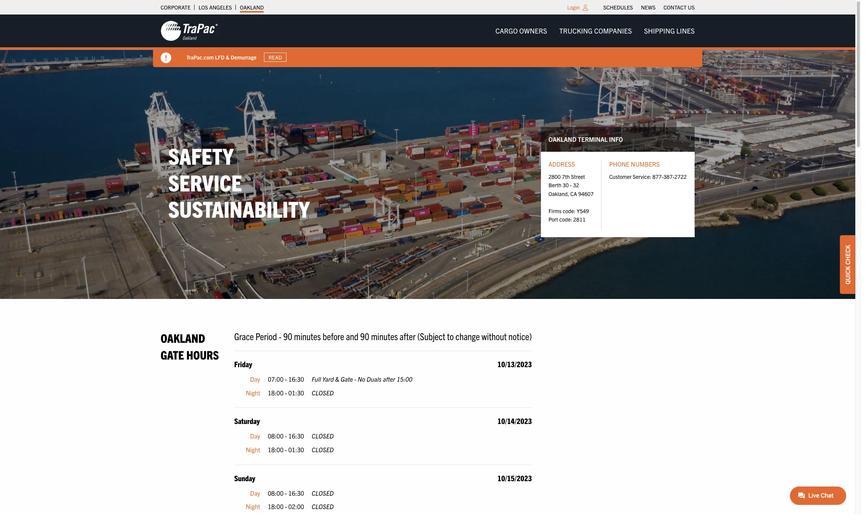 Task type: vqa. For each thing, say whether or not it's contained in the screenshot.
the topmost 08:00
yes



Task type: describe. For each thing, give the bounding box(es) containing it.
night for saturday
[[246, 446, 260, 454]]

y549
[[577, 208, 589, 214]]

& for demurrage
[[226, 54, 230, 61]]

phone
[[610, 161, 630, 168]]

oakland for oakland
[[240, 4, 264, 11]]

30
[[563, 182, 569, 189]]

2 closed from the top
[[312, 433, 334, 440]]

quick
[[845, 266, 852, 285]]

(subject
[[418, 330, 446, 343]]

news
[[642, 4, 656, 11]]

banner containing cargo owners
[[0, 15, 862, 67]]

1 horizontal spatial gate
[[341, 376, 353, 383]]

change
[[456, 330, 480, 343]]

16:30 for friday
[[289, 376, 304, 383]]

notice)
[[509, 330, 532, 343]]

sunday
[[234, 474, 256, 483]]

terminal
[[578, 135, 608, 143]]

read
[[269, 54, 282, 61]]

cargo
[[496, 26, 518, 35]]

to
[[447, 330, 454, 343]]

port
[[549, 216, 559, 223]]

berth
[[549, 182, 562, 189]]

period
[[256, 330, 277, 343]]

oakland for oakland terminal info
[[549, 135, 577, 143]]

2722
[[675, 173, 687, 180]]

solid image
[[161, 53, 171, 63]]

oakland link
[[240, 2, 264, 13]]

closed for sunday
[[312, 503, 334, 511]]

gate inside oakland gate hours
[[161, 347, 184, 362]]

no
[[358, 376, 366, 383]]

2811
[[574, 216, 586, 223]]

corporate link
[[161, 2, 191, 13]]

night for friday
[[246, 389, 260, 397]]

contact us
[[664, 4, 695, 11]]

lines
[[677, 26, 695, 35]]

trucking
[[560, 26, 593, 35]]

1 90 from the left
[[283, 330, 293, 343]]

friday
[[234, 360, 252, 369]]

phone numbers
[[610, 161, 660, 168]]

10/13/2023
[[498, 360, 532, 369]]

01:30 for friday
[[289, 389, 304, 397]]

07:00
[[268, 376, 284, 383]]

contact us link
[[664, 2, 695, 13]]

full
[[312, 376, 321, 383]]

info
[[610, 135, 623, 143]]

01:30 for saturday
[[289, 446, 304, 454]]

10/14/2023
[[498, 417, 532, 426]]

read link
[[265, 53, 287, 62]]

us
[[688, 4, 695, 11]]

trucking companies link
[[554, 23, 639, 39]]

0 vertical spatial code:
[[563, 208, 576, 214]]

oakland image
[[161, 20, 218, 42]]

schedules link
[[604, 2, 634, 13]]

menu bar containing cargo owners
[[490, 23, 701, 39]]

1 minutes from the left
[[294, 330, 321, 343]]

customer service: 877-387-2722
[[610, 173, 687, 180]]

full yard & gate - no duals after 15:00
[[312, 376, 413, 383]]

1 vertical spatial after
[[383, 376, 396, 383]]

trapac.com
[[187, 54, 214, 61]]

numbers
[[631, 161, 660, 168]]

18:00 - 01:30 for saturday
[[268, 446, 304, 454]]

15:00
[[397, 376, 413, 383]]

light image
[[583, 5, 589, 11]]

schedules
[[604, 4, 634, 11]]

shipping lines link
[[639, 23, 701, 39]]

1 vertical spatial code:
[[560, 216, 573, 223]]

safety
[[168, 142, 234, 170]]

saturday
[[234, 417, 260, 426]]

and
[[346, 330, 359, 343]]

7th
[[563, 173, 570, 180]]

18:00 - 02:00
[[268, 503, 304, 511]]

day for saturday
[[250, 433, 260, 440]]

corporate
[[161, 4, 191, 11]]

94607
[[579, 190, 594, 197]]



Task type: locate. For each thing, give the bounding box(es) containing it.
1 18:00 from the top
[[268, 389, 284, 397]]

1 horizontal spatial &
[[336, 376, 340, 383]]

2 08:00 from the top
[[268, 490, 284, 497]]

quick check
[[845, 245, 852, 285]]

menu bar down light image
[[490, 23, 701, 39]]

shipping
[[645, 26, 675, 35]]

1 vertical spatial 16:30
[[289, 433, 304, 440]]

quick check link
[[841, 236, 856, 294]]

day down friday
[[250, 376, 260, 383]]

07:00 - 16:30
[[268, 376, 304, 383]]

1 day from the top
[[250, 376, 260, 383]]

menu bar
[[600, 2, 699, 13], [490, 23, 701, 39]]

ca
[[571, 190, 578, 197]]

-
[[571, 182, 572, 189], [279, 330, 282, 343], [285, 376, 287, 383], [355, 376, 357, 383], [285, 389, 287, 397], [285, 433, 287, 440], [285, 446, 287, 454], [285, 490, 287, 497], [285, 503, 287, 511]]

2 day from the top
[[250, 433, 260, 440]]

18:00 for sunday
[[268, 503, 284, 511]]

2800
[[549, 173, 561, 180]]

grace
[[234, 330, 254, 343]]

code: right port
[[560, 216, 573, 223]]

safety service sustainability
[[168, 142, 310, 223]]

address
[[549, 161, 576, 168]]

18:00 - 01:30 for friday
[[268, 389, 304, 397]]

3 closed from the top
[[312, 446, 334, 454]]

877-
[[653, 173, 664, 180]]

2 18:00 from the top
[[268, 446, 284, 454]]

shipping lines
[[645, 26, 695, 35]]

0 horizontal spatial minutes
[[294, 330, 321, 343]]

news link
[[642, 2, 656, 13]]

oakland,
[[549, 190, 570, 197]]

oakland
[[240, 4, 264, 11], [549, 135, 577, 143], [161, 331, 205, 346]]

firms code:  y549 port code:  2811
[[549, 208, 589, 223]]

0 horizontal spatial &
[[226, 54, 230, 61]]

closed
[[312, 389, 334, 397], [312, 433, 334, 440], [312, 446, 334, 454], [312, 490, 334, 497], [312, 503, 334, 511]]

oakland terminal info
[[549, 135, 623, 143]]

2 vertical spatial oakland
[[161, 331, 205, 346]]

day for sunday
[[250, 490, 260, 497]]

0 vertical spatial &
[[226, 54, 230, 61]]

code: up 2811
[[563, 208, 576, 214]]

1 night from the top
[[246, 389, 260, 397]]

service:
[[633, 173, 652, 180]]

0 vertical spatial oakland
[[240, 4, 264, 11]]

0 horizontal spatial after
[[383, 376, 396, 383]]

oakland for oakland gate hours
[[161, 331, 205, 346]]

0 vertical spatial 01:30
[[289, 389, 304, 397]]

1 horizontal spatial oakland
[[240, 4, 264, 11]]

after right duals
[[383, 376, 396, 383]]

0 vertical spatial 18:00
[[268, 389, 284, 397]]

- inside 2800 7th street berth 30 - 32 oakland, ca 94607
[[571, 182, 572, 189]]

0 vertical spatial menu bar
[[600, 2, 699, 13]]

2 vertical spatial day
[[250, 490, 260, 497]]

3 18:00 from the top
[[268, 503, 284, 511]]

0 horizontal spatial gate
[[161, 347, 184, 362]]

0 vertical spatial gate
[[161, 347, 184, 362]]

2 08:00 - 16:30 from the top
[[268, 490, 304, 497]]

3 night from the top
[[246, 503, 260, 511]]

1 vertical spatial day
[[250, 433, 260, 440]]

08:00 - 16:30 for sunday
[[268, 490, 304, 497]]

10/15/2023
[[498, 474, 532, 483]]

18:00 for friday
[[268, 389, 284, 397]]

2800 7th street berth 30 - 32 oakland, ca 94607
[[549, 173, 594, 197]]

08:00 for sunday
[[268, 490, 284, 497]]

1 closed from the top
[[312, 389, 334, 397]]

1 16:30 from the top
[[289, 376, 304, 383]]

cargo owners
[[496, 26, 548, 35]]

0 vertical spatial 08:00 - 16:30
[[268, 433, 304, 440]]

gate left hours
[[161, 347, 184, 362]]

2 16:30 from the top
[[289, 433, 304, 440]]

0 horizontal spatial 90
[[283, 330, 293, 343]]

0 vertical spatial 08:00
[[268, 433, 284, 440]]

sustainability
[[168, 195, 310, 223]]

3 day from the top
[[250, 490, 260, 497]]

banner
[[0, 15, 862, 67]]

2 horizontal spatial oakland
[[549, 135, 577, 143]]

08:00 - 16:30
[[268, 433, 304, 440], [268, 490, 304, 497]]

1 vertical spatial &
[[336, 376, 340, 383]]

2 vertical spatial 16:30
[[289, 490, 304, 497]]

1 vertical spatial night
[[246, 446, 260, 454]]

oakland right the angeles
[[240, 4, 264, 11]]

companies
[[595, 26, 632, 35]]

90
[[283, 330, 293, 343], [361, 330, 370, 343]]

oakland inside oakland gate hours
[[161, 331, 205, 346]]

4 closed from the top
[[312, 490, 334, 497]]

closed for friday
[[312, 389, 334, 397]]

387-
[[664, 173, 675, 180]]

los angeles
[[199, 4, 232, 11]]

08:00
[[268, 433, 284, 440], [268, 490, 284, 497]]

closed for saturday
[[312, 446, 334, 454]]

night up saturday on the bottom left of page
[[246, 389, 260, 397]]

after left the (subject
[[400, 330, 416, 343]]

grace period - 90 minutes before and 90 minutes after (subject to change without notice)
[[234, 330, 532, 343]]

0 vertical spatial day
[[250, 376, 260, 383]]

day for friday
[[250, 376, 260, 383]]

oakland gate hours
[[161, 331, 219, 362]]

menu bar containing schedules
[[600, 2, 699, 13]]

firms
[[549, 208, 562, 214]]

1 vertical spatial 18:00 - 01:30
[[268, 446, 304, 454]]

90 right period
[[283, 330, 293, 343]]

night down sunday
[[246, 503, 260, 511]]

before
[[323, 330, 345, 343]]

2 night from the top
[[246, 446, 260, 454]]

2 90 from the left
[[361, 330, 370, 343]]

&
[[226, 54, 230, 61], [336, 376, 340, 383]]

1 vertical spatial 08:00 - 16:30
[[268, 490, 304, 497]]

2 01:30 from the top
[[289, 446, 304, 454]]

5 closed from the top
[[312, 503, 334, 511]]

16:30 for saturday
[[289, 433, 304, 440]]

oakland up hours
[[161, 331, 205, 346]]

08:00 for saturday
[[268, 433, 284, 440]]

night for sunday
[[246, 503, 260, 511]]

1 vertical spatial 01:30
[[289, 446, 304, 454]]

0 vertical spatial night
[[246, 389, 260, 397]]

login link
[[568, 4, 580, 11]]

cargo owners link
[[490, 23, 554, 39]]

90 right and
[[361, 330, 370, 343]]

login
[[568, 4, 580, 11]]

night
[[246, 389, 260, 397], [246, 446, 260, 454], [246, 503, 260, 511]]

2 18:00 - 01:30 from the top
[[268, 446, 304, 454]]

los
[[199, 4, 208, 11]]

contact
[[664, 4, 687, 11]]

minutes left before in the left bottom of the page
[[294, 330, 321, 343]]

day down sunday
[[250, 490, 260, 497]]

street
[[572, 173, 586, 180]]

minutes right and
[[371, 330, 398, 343]]

02:00
[[289, 503, 304, 511]]

angeles
[[209, 4, 232, 11]]

08:00 - 16:30 for saturday
[[268, 433, 304, 440]]

1 18:00 - 01:30 from the top
[[268, 389, 304, 397]]

los angeles link
[[199, 2, 232, 13]]

gate
[[161, 347, 184, 362], [341, 376, 353, 383]]

night down saturday on the bottom left of page
[[246, 446, 260, 454]]

0 vertical spatial 16:30
[[289, 376, 304, 383]]

2 vertical spatial night
[[246, 503, 260, 511]]

without
[[482, 330, 507, 343]]

menu bar up 'shipping'
[[600, 2, 699, 13]]

1 horizontal spatial minutes
[[371, 330, 398, 343]]

1 vertical spatial menu bar
[[490, 23, 701, 39]]

day down saturday on the bottom left of page
[[250, 433, 260, 440]]

gate left "no"
[[341, 376, 353, 383]]

0 vertical spatial after
[[400, 330, 416, 343]]

3 16:30 from the top
[[289, 490, 304, 497]]

customer
[[610, 173, 632, 180]]

oakland up the address
[[549, 135, 577, 143]]

trapac.com lfd & demurrage
[[187, 54, 257, 61]]

demurrage
[[231, 54, 257, 61]]

2 vertical spatial 18:00
[[268, 503, 284, 511]]

duals
[[367, 376, 382, 383]]

1 vertical spatial 18:00
[[268, 446, 284, 454]]

16:30 for sunday
[[289, 490, 304, 497]]

2 minutes from the left
[[371, 330, 398, 343]]

owners
[[520, 26, 548, 35]]

01:30
[[289, 389, 304, 397], [289, 446, 304, 454]]

& for gate
[[336, 376, 340, 383]]

18:00 for saturday
[[268, 446, 284, 454]]

code:
[[563, 208, 576, 214], [560, 216, 573, 223]]

18:00
[[268, 389, 284, 397], [268, 446, 284, 454], [268, 503, 284, 511]]

1 horizontal spatial after
[[400, 330, 416, 343]]

1 horizontal spatial 90
[[361, 330, 370, 343]]

1 vertical spatial gate
[[341, 376, 353, 383]]

16:30
[[289, 376, 304, 383], [289, 433, 304, 440], [289, 490, 304, 497]]

1 08:00 - 16:30 from the top
[[268, 433, 304, 440]]

0 horizontal spatial oakland
[[161, 331, 205, 346]]

yard
[[323, 376, 334, 383]]

& right lfd
[[226, 54, 230, 61]]

& right yard
[[336, 376, 340, 383]]

0 vertical spatial 18:00 - 01:30
[[268, 389, 304, 397]]

hours
[[187, 347, 219, 362]]

service
[[168, 168, 242, 196]]

32
[[574, 182, 580, 189]]

lfd
[[215, 54, 225, 61]]

1 vertical spatial oakland
[[549, 135, 577, 143]]

check
[[845, 245, 852, 265]]

1 vertical spatial 08:00
[[268, 490, 284, 497]]

1 01:30 from the top
[[289, 389, 304, 397]]

1 08:00 from the top
[[268, 433, 284, 440]]

trucking companies
[[560, 26, 632, 35]]



